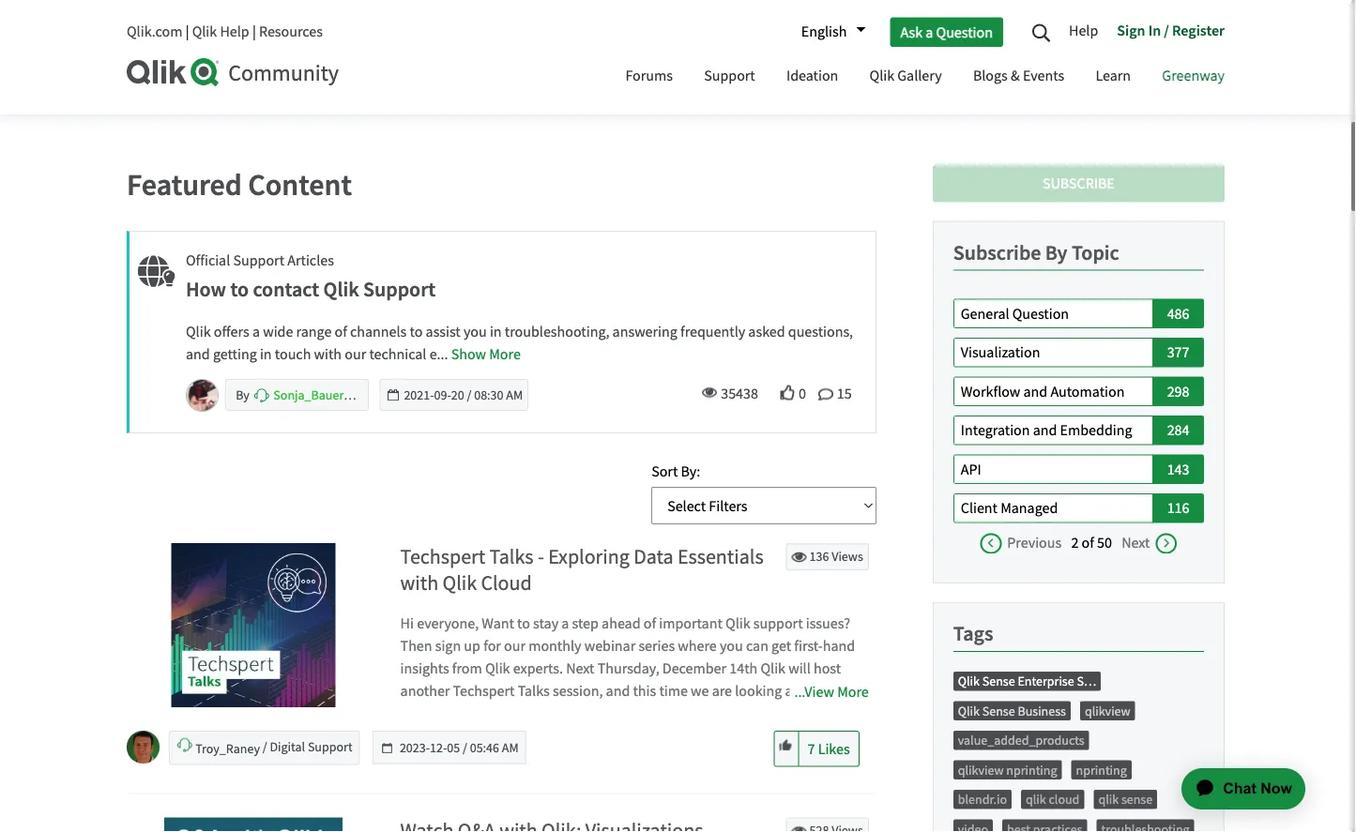 Task type: describe. For each thing, give the bounding box(es) containing it.
sign in / register link
[[1108, 14, 1225, 50]]

to inside the qlik offers a wide range of channels to assist you in troubleshooting, answering frequently asked questions, and getting in touch with our technical e...
[[410, 322, 423, 342]]

list containing general question
[[953, 299, 1204, 554]]

qlik sense business
[[958, 703, 1066, 720]]

show more
[[451, 345, 521, 364]]

by:
[[681, 462, 700, 482]]

qlik offers a wide range of channels to assist you in troubleshooting, answering frequently asked questions, and getting in touch with our technical e...
[[186, 322, 853, 364]]

blogs & events
[[973, 66, 1065, 85]]

blendr.io
[[958, 792, 1007, 809]]

topic
[[1072, 240, 1120, 265]]

client managed
[[961, 499, 1058, 518]]

show more link
[[451, 345, 521, 364]]

sort by:
[[652, 462, 700, 482]]

more for ...view more
[[837, 683, 869, 702]]

channels
[[350, 322, 407, 342]]

subscribe for subscribe by topic
[[953, 240, 1041, 265]]

2023-
[[400, 740, 430, 757]]

you
[[464, 322, 487, 342]]

05:46 am
[[470, 740, 519, 757]]

english
[[801, 22, 847, 41]]

qlik cloud link
[[1026, 792, 1080, 809]]

...view
[[795, 683, 834, 702]]

2 | from the left
[[252, 22, 256, 41]]

qlik sense enterprise s… link
[[958, 674, 1097, 691]]

486
[[1167, 304, 1190, 324]]

0 link
[[766, 384, 806, 404]]

answering
[[613, 322, 678, 342]]

techspert
[[400, 544, 485, 570]]

with inside the qlik offers a wide range of channels to assist you in troubleshooting, answering frequently asked questions, and getting in touch with our technical e...
[[314, 345, 342, 364]]

136
[[810, 548, 829, 565]]

workflow and automation
[[961, 382, 1125, 401]]

qlik left gallery
[[870, 66, 895, 85]]

in
[[1149, 21, 1161, 39]]

forums
[[626, 66, 673, 85]]

replies image
[[818, 387, 833, 402]]

tags heading
[[953, 621, 994, 647]]

troubleshooting,
[[505, 322, 610, 342]]

qlik gallery link
[[856, 50, 956, 105]]

qlik inside official support articles how to contact qlik support
[[323, 277, 359, 302]]

20
[[451, 387, 464, 404]]

client managed link
[[953, 494, 1154, 523]]

wide
[[263, 322, 293, 342]]

resources link
[[259, 22, 323, 41]]

question inside general question link
[[1013, 304, 1069, 324]]

learn button
[[1082, 50, 1145, 105]]

customer
[[799, 89, 871, 112]]

our
[[345, 345, 366, 364]]

sonja_bauernfeind link
[[273, 387, 379, 404]]

qlikview link
[[1085, 703, 1131, 720]]

cloud
[[481, 570, 532, 597]]

show
[[451, 345, 486, 364]]

views image for 35438
[[702, 385, 717, 400]]

sonja_bauernfeind
[[273, 387, 379, 404]]

ask a question link
[[890, 17, 1003, 47]]

0 vertical spatial a
[[926, 22, 933, 42]]

workflow and automation link
[[953, 377, 1154, 407]]

tags list
[[953, 671, 1204, 833]]

sign
[[1117, 21, 1146, 39]]

official support articles link
[[186, 251, 334, 271]]

sense
[[1122, 792, 1153, 809]]

and inside workflow and automation link
[[1024, 382, 1048, 401]]

298
[[1167, 382, 1190, 401]]

client
[[961, 499, 998, 518]]

qlik.com
[[127, 22, 183, 41]]

0 horizontal spatial /
[[467, 387, 472, 404]]

official support articles how to contact qlik support
[[186, 251, 436, 302]]

subscribe for subscribe
[[1043, 174, 1115, 194]]

with inside techspert talks - exploring data essentials with qlik cloud
[[400, 570, 439, 597]]

technical
[[369, 345, 427, 364]]

troy_raney link
[[195, 741, 263, 758]]

and inside the qlik offers a wide range of channels to assist you in troubleshooting, answering frequently asked questions, and getting in touch with our technical e...
[[186, 345, 210, 364]]

assist
[[426, 322, 461, 342]]

experience
[[875, 89, 956, 112]]

coullet,
[[554, 89, 612, 112]]

like image inside 0 link
[[780, 385, 795, 400]]

global
[[651, 89, 699, 112]]

questions,
[[788, 322, 853, 342]]

gallery
[[898, 66, 942, 85]]

s…
[[1077, 674, 1097, 691]]

...view more link
[[790, 681, 869, 710]]

qlik.com link
[[127, 22, 183, 41]]

general
[[961, 304, 1010, 324]]

workflow
[[961, 382, 1021, 401]]

of inside list
[[1082, 534, 1094, 553]]

284
[[1167, 421, 1190, 440]]

qlik inside techspert talks - exploring data essentials with qlik cloud
[[443, 570, 477, 597]]

qlik inside the qlik offers a wide range of channels to assist you in troubleshooting, answering frequently asked questions, and getting in touch with our technical e...
[[186, 322, 211, 342]]

1 horizontal spatial help
[[1069, 21, 1099, 40]]

api link
[[953, 455, 1154, 485]]

offers
[[214, 322, 249, 342]]

qlik right qlik.com link
[[192, 22, 217, 41]]

subscribe by topic heading
[[953, 240, 1120, 265]]

next link
[[1115, 534, 1177, 553]]

&
[[1011, 66, 1020, 85]]

qlik gallery
[[870, 66, 942, 85]]

frequently
[[681, 322, 745, 342]]

35438
[[721, 384, 758, 404]]

tags
[[953, 621, 994, 647]]

more for show more
[[489, 345, 521, 364]]

daniel coullet, svp, global support and customer experience
[[503, 89, 956, 112]]

integration and embedding
[[961, 421, 1133, 440]]

1 vertical spatial am
[[502, 740, 519, 757]]

value_added_products link
[[958, 733, 1085, 750]]

getting
[[213, 345, 257, 364]]

ideation button
[[772, 50, 853, 105]]

contact
[[253, 277, 319, 302]]

support up contact
[[233, 251, 284, 270]]

by
[[1046, 240, 1068, 265]]

1 horizontal spatial /
[[1164, 21, 1169, 39]]

enterprise
[[1018, 674, 1074, 691]]



Task type: vqa. For each thing, say whether or not it's contained in the screenshot.


Task type: locate. For each thing, give the bounding box(es) containing it.
support right global
[[703, 89, 764, 112]]

2 like image from the top
[[779, 738, 794, 751]]

0 horizontal spatial in
[[260, 345, 272, 364]]

2 sense from the top
[[983, 703, 1015, 720]]

08:30
[[474, 387, 504, 404]]

1 sense from the top
[[983, 674, 1015, 691]]

support up daniel coullet, svp, global support and customer experience
[[704, 66, 755, 85]]

qlikview
[[1085, 703, 1131, 720], [958, 762, 1004, 779]]

of up our
[[335, 322, 347, 342]]

1 vertical spatial of
[[1082, 534, 1094, 553]]

/
[[1164, 21, 1169, 39], [467, 387, 472, 404]]

1 horizontal spatial digital support image
[[254, 388, 269, 404]]

1 vertical spatial to
[[410, 322, 423, 342]]

qlik for qlik sense
[[1099, 792, 1119, 809]]

7
[[808, 740, 815, 759]]

touch
[[275, 345, 311, 364]]

am
[[506, 387, 523, 404], [502, 740, 519, 757]]

with down range
[[314, 345, 342, 364]]

2023-12-05
[[400, 740, 460, 757]]

views
[[832, 548, 863, 565]]

views image for 136                                       views
[[792, 550, 807, 565]]

1 vertical spatial image not found image
[[127, 818, 380, 833]]

blendr.io link
[[958, 792, 1007, 809]]

a right ask
[[926, 22, 933, 42]]

subscribe up 'topic'
[[1043, 174, 1115, 194]]

2 image not found image from the top
[[127, 818, 380, 833]]

0 horizontal spatial a
[[252, 322, 260, 342]]

| right qlik help link
[[252, 22, 256, 41]]

am right 05:46
[[502, 740, 519, 757]]

1 horizontal spatial qlik
[[1099, 792, 1119, 809]]

1 horizontal spatial more
[[837, 683, 869, 702]]

0 horizontal spatial qlik
[[1026, 792, 1046, 809]]

content
[[248, 165, 352, 203]]

views image down the total number of likes techspert talks - exploring data essentials with qlik cloud post has received. element
[[792, 824, 807, 833]]

question up the blogs
[[936, 22, 993, 42]]

1 vertical spatial more
[[837, 683, 869, 702]]

views image left 35438
[[702, 385, 717, 400]]

sign in / register
[[1117, 21, 1225, 39]]

0 vertical spatial image not found image
[[127, 544, 380, 708]]

by
[[236, 387, 252, 404]]

menu bar
[[611, 50, 1239, 105]]

visualization
[[961, 343, 1040, 362]]

sense up the qlik sense business link
[[983, 674, 1015, 691]]

0 vertical spatial of
[[335, 322, 347, 342]]

|
[[186, 22, 189, 41], [252, 22, 256, 41]]

general question
[[961, 304, 1069, 324]]

1 vertical spatial like image
[[779, 738, 794, 751]]

nprinting up qlik sense
[[1076, 762, 1127, 779]]

like image left "0"
[[780, 385, 795, 400]]

116
[[1167, 499, 1190, 518]]

ask a question
[[901, 22, 993, 42]]

with
[[314, 345, 342, 364], [400, 570, 439, 597]]

nprinting down value_added_products
[[1007, 762, 1057, 779]]

more right ...view
[[837, 683, 869, 702]]

1 vertical spatial subscribe
[[953, 240, 1041, 265]]

to right the how
[[230, 277, 249, 302]]

1 vertical spatial a
[[252, 322, 260, 342]]

1 horizontal spatial subscribe
[[1043, 174, 1115, 194]]

digital support image
[[254, 388, 269, 404], [176, 737, 192, 753]]

1 horizontal spatial qlikview
[[1085, 703, 1131, 720]]

0 vertical spatial /
[[1164, 21, 1169, 39]]

1 vertical spatial with
[[400, 570, 439, 597]]

1 nprinting from the left
[[1007, 762, 1057, 779]]

help left 'sign'
[[1069, 21, 1099, 40]]

qlik left cloud
[[443, 570, 477, 597]]

qlik left cloud
[[1026, 792, 1046, 809]]

qlik
[[192, 22, 217, 41], [870, 66, 895, 85], [323, 277, 359, 302], [186, 322, 211, 342], [443, 570, 477, 597], [958, 674, 980, 691], [958, 703, 980, 720]]

qlik sense link
[[1099, 792, 1153, 809]]

0 horizontal spatial of
[[335, 322, 347, 342]]

asked
[[748, 322, 785, 342]]

/ right in
[[1164, 21, 1169, 39]]

qlik image
[[127, 58, 221, 86]]

sonja_bauernfeind image
[[187, 380, 218, 411]]

to left assist
[[410, 322, 423, 342]]

qlikview nprinting
[[958, 762, 1057, 779]]

english button
[[792, 16, 866, 48]]

ideation
[[787, 66, 839, 85]]

1 qlik from the left
[[1026, 792, 1046, 809]]

1 vertical spatial sense
[[983, 703, 1015, 720]]

0 horizontal spatial |
[[186, 22, 189, 41]]

nprinting
[[1007, 762, 1057, 779], [1076, 762, 1127, 779]]

0 horizontal spatial digital support image
[[176, 737, 192, 753]]

...view more
[[795, 683, 869, 702]]

views image left 136
[[792, 550, 807, 565]]

image not found image
[[127, 544, 380, 708], [127, 818, 380, 833]]

qlikview up blendr.io link
[[958, 762, 1004, 779]]

next
[[1122, 534, 1150, 553]]

support inside troy_raney digital support
[[308, 739, 353, 756]]

of
[[335, 322, 347, 342], [1082, 534, 1094, 553]]

subscribe
[[1043, 174, 1115, 194], [953, 240, 1041, 265]]

0 horizontal spatial qlikview
[[958, 762, 1004, 779]]

a left wide
[[252, 322, 260, 342]]

sense
[[983, 674, 1015, 691], [983, 703, 1015, 720]]

more inside 'link'
[[837, 683, 869, 702]]

blogs
[[973, 66, 1008, 85]]

0 vertical spatial like image
[[780, 385, 795, 400]]

more right show
[[489, 345, 521, 364]]

0 vertical spatial more
[[489, 345, 521, 364]]

managed
[[1001, 499, 1058, 518]]

subscribe by topic
[[953, 240, 1120, 265]]

daniel
[[503, 89, 551, 112]]

techspert talks - exploring data essentials with qlik cloud
[[400, 544, 764, 597]]

0 horizontal spatial subscribe
[[953, 240, 1041, 265]]

0 vertical spatial in
[[490, 322, 502, 342]]

qlik cloud
[[1026, 792, 1080, 809]]

in
[[490, 322, 502, 342], [260, 345, 272, 364]]

business
[[1018, 703, 1066, 720]]

0
[[799, 384, 806, 404]]

05
[[447, 740, 460, 757]]

1 | from the left
[[186, 22, 189, 41]]

subscribe inside button
[[1043, 174, 1115, 194]]

05:46
[[470, 740, 499, 757]]

qlik down tags
[[958, 674, 980, 691]]

techspert talks - exploring data essentials with qlik cloud link
[[400, 544, 869, 597]]

help link
[[1069, 14, 1108, 50]]

2 vertical spatial views image
[[792, 824, 807, 833]]

greenway link
[[1148, 50, 1239, 105]]

0 vertical spatial subscribe
[[1043, 174, 1115, 194]]

0 vertical spatial digital support image
[[254, 388, 269, 404]]

0 vertical spatial question
[[936, 22, 993, 42]]

1 horizontal spatial question
[[1013, 304, 1069, 324]]

2 nprinting from the left
[[1076, 762, 1127, 779]]

0 vertical spatial with
[[314, 345, 342, 364]]

1 vertical spatial /
[[467, 387, 472, 404]]

essentials
[[678, 544, 764, 570]]

visualization link
[[953, 338, 1154, 368]]

greenway
[[1162, 66, 1225, 85]]

and inside integration and embedding link
[[1033, 421, 1057, 440]]

digital support image right troy_raney icon
[[176, 737, 192, 753]]

general question link
[[953, 299, 1154, 329]]

2
[[1071, 534, 1079, 553]]

qlik for qlik cloud
[[1026, 792, 1046, 809]]

1 horizontal spatial in
[[490, 322, 502, 342]]

digital support image right by
[[254, 388, 269, 404]]

0 vertical spatial qlikview
[[1085, 703, 1131, 720]]

like image left 7
[[779, 738, 794, 751]]

svp,
[[616, 89, 647, 112]]

ask
[[901, 22, 923, 42]]

1 horizontal spatial |
[[252, 22, 256, 41]]

previous link
[[981, 534, 1068, 553]]

troy_raney digital support
[[195, 739, 353, 758]]

value_added_products
[[958, 733, 1085, 750]]

and down ideation
[[767, 89, 796, 112]]

in down wide
[[260, 345, 272, 364]]

to inside official support articles how to contact qlik support
[[230, 277, 249, 302]]

15 link
[[818, 384, 852, 404]]

qlik up value_added_products
[[958, 703, 980, 720]]

2021-
[[404, 387, 434, 404]]

sense for enterprise
[[983, 674, 1015, 691]]

list
[[953, 299, 1204, 554]]

in right 'you'
[[490, 322, 502, 342]]

application
[[1147, 746, 1328, 833]]

a inside the qlik offers a wide range of channels to assist you in troubleshooting, answering frequently asked questions, and getting in touch with our technical e...
[[252, 322, 260, 342]]

136                                       views
[[807, 548, 863, 565]]

integration and embedding link
[[953, 416, 1154, 446]]

0 vertical spatial to
[[230, 277, 249, 302]]

integration
[[961, 421, 1030, 440]]

qlikview nprinting link
[[958, 762, 1057, 779]]

| right qlik.com link
[[186, 22, 189, 41]]

and
[[767, 89, 796, 112], [186, 345, 210, 364], [1024, 382, 1048, 401], [1033, 421, 1057, 440]]

question inside ask a question link
[[936, 22, 993, 42]]

qlikview for qlikview nprinting
[[958, 762, 1004, 779]]

how
[[186, 277, 226, 302]]

0 horizontal spatial question
[[936, 22, 993, 42]]

the total number of likes techspert talks - exploring data essentials with qlik cloud post has received. element
[[798, 732, 859, 766]]

qlikview down s…
[[1085, 703, 1131, 720]]

qlik sense business link
[[958, 703, 1066, 720]]

1 horizontal spatial a
[[926, 22, 933, 42]]

sense up value_added_products 'link'
[[983, 703, 1015, 720]]

qlik left offers
[[186, 322, 211, 342]]

1 vertical spatial digital support image
[[176, 737, 192, 753]]

menu bar containing forums
[[611, 50, 1239, 105]]

support inside popup button
[[704, 66, 755, 85]]

1 vertical spatial question
[[1013, 304, 1069, 324]]

embedding
[[1060, 421, 1133, 440]]

tkb image
[[133, 251, 176, 293]]

0 vertical spatial views image
[[702, 385, 717, 400]]

of inside the qlik offers a wide range of channels to assist you in troubleshooting, answering frequently asked questions, and getting in touch with our technical e...
[[335, 322, 347, 342]]

likes
[[818, 740, 850, 759]]

articles
[[287, 251, 334, 270]]

am right 08:30
[[506, 387, 523, 404]]

-
[[538, 544, 544, 570]]

1 vertical spatial qlikview
[[958, 762, 1004, 779]]

qlik left sense at the bottom right
[[1099, 792, 1119, 809]]

2021-09-20 / 08:30 am
[[404, 387, 523, 404]]

qlikview for qlikview link
[[1085, 703, 1131, 720]]

/ right 20
[[467, 387, 472, 404]]

09-
[[434, 387, 451, 404]]

qlik sense
[[1099, 792, 1153, 809]]

377
[[1167, 343, 1190, 362]]

0 vertical spatial sense
[[983, 674, 1015, 691]]

0 horizontal spatial nprinting
[[1007, 762, 1057, 779]]

troy_raney
[[195, 741, 260, 758]]

1 horizontal spatial nprinting
[[1076, 762, 1127, 779]]

1 vertical spatial in
[[260, 345, 272, 364]]

sort
[[652, 462, 678, 482]]

1 horizontal spatial to
[[410, 322, 423, 342]]

troy_raney image
[[127, 731, 160, 764]]

1 horizontal spatial of
[[1082, 534, 1094, 553]]

0 horizontal spatial help
[[220, 22, 249, 41]]

and up integration and embedding
[[1024, 382, 1048, 401]]

143
[[1167, 460, 1190, 479]]

0 horizontal spatial more
[[489, 345, 521, 364]]

support right digital
[[308, 739, 353, 756]]

with left cloud
[[400, 570, 439, 597]]

like image
[[780, 385, 795, 400], [779, 738, 794, 751]]

sense for business
[[983, 703, 1015, 720]]

e...
[[430, 345, 448, 364]]

nprinting link
[[1076, 762, 1127, 779]]

and left getting
[[186, 345, 210, 364]]

0 horizontal spatial with
[[314, 345, 342, 364]]

qlik down articles
[[323, 277, 359, 302]]

1 like image from the top
[[780, 385, 795, 400]]

help left resources link
[[220, 22, 249, 41]]

and down "workflow and automation" at the top right of page
[[1033, 421, 1057, 440]]

support up channels
[[363, 277, 436, 302]]

0 horizontal spatial to
[[230, 277, 249, 302]]

subscribe left by
[[953, 240, 1041, 265]]

views image
[[702, 385, 717, 400], [792, 550, 807, 565], [792, 824, 807, 833]]

0 vertical spatial am
[[506, 387, 523, 404]]

of right 2 at right
[[1082, 534, 1094, 553]]

1 vertical spatial views image
[[792, 550, 807, 565]]

1 horizontal spatial with
[[400, 570, 439, 597]]

2 qlik from the left
[[1099, 792, 1119, 809]]

question up visualization link
[[1013, 304, 1069, 324]]

1 image not found image from the top
[[127, 544, 380, 708]]



